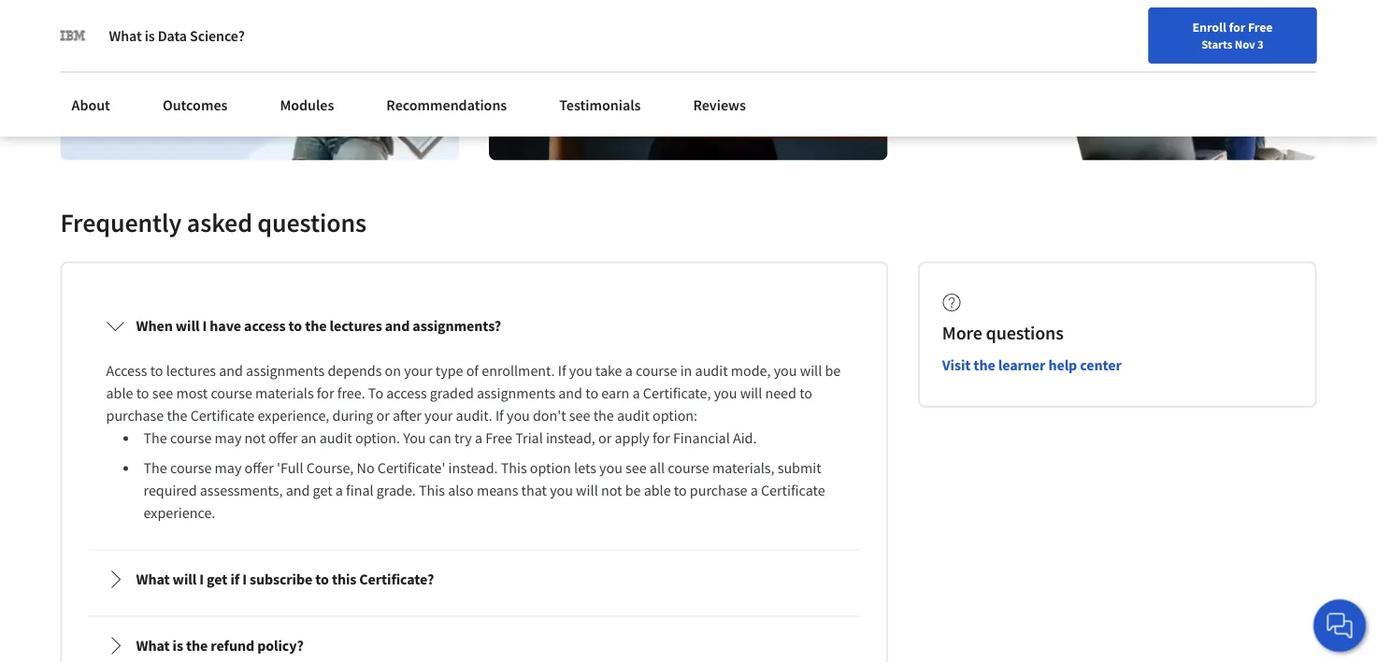 Task type: describe. For each thing, give the bounding box(es) containing it.
to left earn
[[586, 384, 599, 403]]

lectures inside access to lectures and assignments depends on your type of enrollment. if you take a course in audit mode, you will be able to see most course materials for free. to access graded assignments and to earn a certificate, you will need to purchase the certificate experience, during or after your audit. if you don't see the audit option:
[[166, 362, 216, 380]]

when
[[136, 317, 173, 335]]

what is the refund policy?
[[136, 637, 304, 655]]

materials
[[255, 384, 314, 403]]

assessments,
[[200, 481, 283, 500]]

final
[[346, 481, 374, 500]]

enroll
[[1193, 19, 1227, 36]]

certificate'
[[378, 459, 446, 478]]

0 vertical spatial this
[[501, 459, 527, 478]]

refund
[[211, 637, 254, 655]]

chat with us image
[[1325, 611, 1355, 641]]

no
[[357, 459, 375, 478]]

the for the course may offer 'full course, no certificate' instead. this option lets you see all course materials, submit required assessments, and get a final grade. this also means that you will not be able to purchase a certificate experience.
[[144, 459, 167, 478]]

materials,
[[713, 459, 775, 478]]

1 vertical spatial questions
[[986, 321, 1064, 344]]

1 vertical spatial if
[[496, 406, 504, 425]]

an
[[301, 429, 317, 448]]

help
[[1049, 355, 1078, 374]]

aid.
[[733, 429, 757, 448]]

the course may not offer an audit option. you can try a free trial instead, or apply for financial aid.
[[144, 429, 757, 448]]

take
[[596, 362, 622, 380]]

you up trial
[[507, 406, 530, 425]]

lectures inside when will i have access to the lectures and assignments? dropdown button
[[330, 317, 382, 335]]

the right visit
[[974, 355, 996, 374]]

your inside "link"
[[885, 59, 910, 76]]

a right earn
[[633, 384, 640, 403]]

testimonials
[[560, 95, 641, 114]]

type
[[436, 362, 463, 380]]

center
[[1080, 355, 1122, 374]]

recommendations
[[387, 95, 507, 114]]

about
[[72, 95, 110, 114]]

i for get
[[199, 570, 204, 589]]

data
[[158, 26, 187, 45]]

0 horizontal spatial audit
[[320, 429, 352, 448]]

to inside what will i get if i subscribe to this certificate? dropdown button
[[315, 570, 329, 589]]

modules link
[[269, 84, 345, 125]]

the course may offer 'full course, no certificate' instead. this option lets you see all course materials, submit required assessments, and get a final grade. this also means that you will not be able to purchase a certificate experience.
[[144, 459, 828, 522]]

policy?
[[257, 637, 304, 655]]

1 vertical spatial audit
[[617, 406, 650, 425]]

0 horizontal spatial not
[[245, 429, 266, 448]]

grade.
[[377, 481, 416, 500]]

outcomes link
[[151, 84, 239, 125]]

more
[[943, 321, 983, 344]]

don't
[[533, 406, 566, 425]]

access inside dropdown button
[[244, 317, 286, 335]]

to right need
[[800, 384, 813, 403]]

coursera image
[[22, 53, 141, 83]]

a left final
[[336, 481, 343, 500]]

english
[[1019, 58, 1064, 77]]

new
[[913, 59, 937, 76]]

is for data
[[145, 26, 155, 45]]

find your new career link
[[849, 56, 985, 79]]

audit.
[[456, 406, 493, 425]]

find your new career
[[859, 59, 976, 76]]

1 horizontal spatial if
[[558, 362, 566, 380]]

free inside collapsed list
[[486, 429, 513, 448]]

depends
[[328, 362, 382, 380]]

visit
[[943, 355, 971, 374]]

also
[[448, 481, 474, 500]]

may for offer
[[215, 459, 242, 478]]

for inside access to lectures and assignments depends on your type of enrollment. if you take a course in audit mode, you will be able to see most course materials for free. to access graded assignments and to earn a certificate, you will need to purchase the certificate experience, during or after your audit. if you don't see the audit option:
[[317, 384, 334, 403]]

you
[[403, 429, 426, 448]]

get inside the course may offer 'full course, no certificate' instead. this option lets you see all course materials, submit required assessments, and get a final grade. this also means that you will not be able to purchase a certificate experience.
[[313, 481, 333, 500]]

you left take
[[569, 362, 593, 380]]

what for what is data science?
[[109, 26, 142, 45]]

you down mode,
[[714, 384, 737, 403]]

when will i have access to the lectures and assignments? button
[[91, 300, 857, 352]]

i for have
[[202, 317, 207, 335]]

what will i get if i subscribe to this certificate? button
[[91, 553, 857, 606]]

the inside what is the refund policy? dropdown button
[[186, 637, 208, 655]]

certificate?
[[359, 570, 434, 589]]

and down have
[[219, 362, 243, 380]]

submit
[[778, 459, 822, 478]]

visit the learner help center
[[943, 355, 1122, 374]]

free.
[[337, 384, 365, 403]]

a right take
[[625, 362, 633, 380]]

and up the don't
[[559, 384, 583, 403]]

get inside dropdown button
[[207, 570, 228, 589]]

to
[[368, 384, 384, 403]]

enroll for free starts nov 3
[[1193, 19, 1273, 51]]

for inside enroll for free starts nov 3
[[1229, 19, 1246, 36]]

option
[[530, 459, 571, 478]]

what for what will i get if i subscribe to this certificate?
[[136, 570, 170, 589]]

outcomes
[[163, 95, 228, 114]]

most
[[176, 384, 208, 403]]

after
[[393, 406, 422, 425]]

during
[[333, 406, 374, 425]]

the for the course may not offer an audit option. you can try a free trial instead, or apply for financial aid.
[[144, 429, 167, 448]]

graded
[[430, 384, 474, 403]]

this
[[332, 570, 357, 589]]

or inside access to lectures and assignments depends on your type of enrollment. if you take a course in audit mode, you will be able to see most course materials for free. to access graded assignments and to earn a certificate, you will need to purchase the certificate experience, during or after your audit. if you don't see the audit option:
[[377, 406, 390, 425]]

experience.
[[144, 504, 215, 522]]

testimonials link
[[548, 84, 652, 125]]

career
[[940, 59, 976, 76]]

i right if
[[242, 570, 247, 589]]

0 horizontal spatial questions
[[258, 206, 367, 239]]

may for not
[[215, 429, 242, 448]]

visit the learner help center link
[[943, 355, 1122, 374]]

if
[[230, 570, 240, 589]]

find
[[859, 59, 883, 76]]

frequently
[[60, 206, 182, 239]]

what is the refund policy? button
[[91, 620, 857, 663]]



Task type: vqa. For each thing, say whether or not it's contained in the screenshot.
left be
yes



Task type: locate. For each thing, give the bounding box(es) containing it.
if right audit. at the left bottom
[[496, 406, 504, 425]]

2 vertical spatial audit
[[320, 429, 352, 448]]

i left have
[[202, 317, 207, 335]]

to
[[289, 317, 302, 335], [150, 362, 163, 380], [136, 384, 149, 403], [586, 384, 599, 403], [800, 384, 813, 403], [674, 481, 687, 500], [315, 570, 329, 589]]

when will i have access to the lectures and assignments?
[[136, 317, 501, 335]]

enrollment.
[[482, 362, 555, 380]]

you down option
[[550, 481, 573, 500]]

is for the
[[173, 637, 183, 655]]

able down 'all'
[[644, 481, 671, 500]]

able down access at the left of page
[[106, 384, 133, 403]]

the up materials
[[305, 317, 327, 335]]

to inside the course may offer 'full course, no certificate' instead. this option lets you see all course materials, submit required assessments, and get a final grade. this also means that you will not be able to purchase a certificate experience.
[[674, 481, 687, 500]]

certificate inside access to lectures and assignments depends on your type of enrollment. if you take a course in audit mode, you will be able to see most course materials for free. to access graded assignments and to earn a certificate, you will need to purchase the certificate experience, during or after your audit. if you don't see the audit option:
[[190, 406, 255, 425]]

trial
[[516, 429, 543, 448]]

1 vertical spatial able
[[644, 481, 671, 500]]

1 horizontal spatial is
[[173, 637, 183, 655]]

certificate down submit
[[761, 481, 826, 500]]

offer down 'experience,'
[[269, 429, 298, 448]]

2 vertical spatial see
[[626, 459, 647, 478]]

to right access at the left of page
[[150, 362, 163, 380]]

1 vertical spatial free
[[486, 429, 513, 448]]

if
[[558, 362, 566, 380], [496, 406, 504, 425]]

english button
[[985, 37, 1098, 98]]

1 vertical spatial get
[[207, 570, 228, 589]]

you right lets
[[600, 459, 623, 478]]

the
[[305, 317, 327, 335], [974, 355, 996, 374], [167, 406, 187, 425], [594, 406, 614, 425], [186, 637, 208, 655]]

1 horizontal spatial assignments
[[477, 384, 556, 403]]

1 horizontal spatial be
[[825, 362, 841, 380]]

1 vertical spatial this
[[419, 481, 445, 500]]

None search field
[[267, 49, 613, 87]]

0 vertical spatial may
[[215, 429, 242, 448]]

be down apply
[[625, 481, 641, 500]]

1 vertical spatial what
[[136, 570, 170, 589]]

purchase down access at the left of page
[[106, 406, 164, 425]]

0 vertical spatial be
[[825, 362, 841, 380]]

1 vertical spatial your
[[404, 362, 433, 380]]

1 the from the top
[[144, 429, 167, 448]]

will down mode,
[[740, 384, 762, 403]]

will
[[176, 317, 200, 335], [800, 362, 822, 380], [740, 384, 762, 403], [576, 481, 598, 500], [173, 570, 197, 589]]

1 horizontal spatial certificate
[[761, 481, 826, 500]]

may
[[215, 429, 242, 448], [215, 459, 242, 478]]

get down course,
[[313, 481, 333, 500]]

able
[[106, 384, 133, 403], [644, 481, 671, 500]]

try
[[454, 429, 472, 448]]

1 may from the top
[[215, 429, 242, 448]]

mode,
[[731, 362, 771, 380]]

1 vertical spatial access
[[386, 384, 427, 403]]

0 horizontal spatial get
[[207, 570, 228, 589]]

0 vertical spatial not
[[245, 429, 266, 448]]

will right mode,
[[800, 362, 822, 380]]

get
[[313, 481, 333, 500], [207, 570, 228, 589]]

a down materials,
[[751, 481, 758, 500]]

nov
[[1235, 36, 1256, 51]]

is
[[145, 26, 155, 45], [173, 637, 183, 655]]

option:
[[653, 406, 698, 425]]

this up means
[[501, 459, 527, 478]]

assignments?
[[413, 317, 501, 335]]

1 horizontal spatial lectures
[[330, 317, 382, 335]]

what left refund
[[136, 637, 170, 655]]

your right on
[[404, 362, 433, 380]]

0 vertical spatial what
[[109, 26, 142, 45]]

able inside access to lectures and assignments depends on your type of enrollment. if you take a course in audit mode, you will be able to see most course materials for free. to access graded assignments and to earn a certificate, you will need to purchase the certificate experience, during or after your audit. if you don't see the audit option:
[[106, 384, 133, 403]]

purchase inside access to lectures and assignments depends on your type of enrollment. if you take a course in audit mode, you will be able to see most course materials for free. to access graded assignments and to earn a certificate, you will need to purchase the certificate experience, during or after your audit. if you don't see the audit option:
[[106, 406, 164, 425]]

offer up 'assessments,'
[[245, 459, 274, 478]]

this left also
[[419, 481, 445, 500]]

1 horizontal spatial questions
[[986, 321, 1064, 344]]

1 vertical spatial or
[[599, 429, 612, 448]]

1 vertical spatial is
[[173, 637, 183, 655]]

apply
[[615, 429, 650, 448]]

of
[[466, 362, 479, 380]]

to down financial
[[674, 481, 687, 500]]

means
[[477, 481, 518, 500]]

2 vertical spatial your
[[425, 406, 453, 425]]

see
[[152, 384, 173, 403], [569, 406, 591, 425], [626, 459, 647, 478]]

what down experience.
[[136, 570, 170, 589]]

course
[[636, 362, 678, 380], [211, 384, 252, 403], [170, 429, 212, 448], [170, 459, 212, 478], [668, 459, 710, 478]]

1 vertical spatial the
[[144, 459, 167, 478]]

is left refund
[[173, 637, 183, 655]]

and
[[385, 317, 410, 335], [219, 362, 243, 380], [559, 384, 583, 403], [286, 481, 310, 500]]

course up required
[[170, 459, 212, 478]]

financial
[[673, 429, 730, 448]]

0 vertical spatial get
[[313, 481, 333, 500]]

starts
[[1202, 36, 1233, 51]]

course right most
[[211, 384, 252, 403]]

purchase inside the course may offer 'full course, no certificate' instead. this option lets you see all course materials, submit required assessments, and get a final grade. this also means that you will not be able to purchase a certificate experience.
[[690, 481, 748, 500]]

not down apply
[[601, 481, 622, 500]]

audit
[[695, 362, 728, 380], [617, 406, 650, 425], [320, 429, 352, 448]]

access
[[244, 317, 286, 335], [386, 384, 427, 403]]

all
[[650, 459, 665, 478]]

certificate
[[190, 406, 255, 425], [761, 481, 826, 500]]

1 vertical spatial see
[[569, 406, 591, 425]]

to left this
[[315, 570, 329, 589]]

able inside the course may offer 'full course, no certificate' instead. this option lets you see all course materials, submit required assessments, and get a final grade. this also means that you will not be able to purchase a certificate experience.
[[644, 481, 671, 500]]

access to lectures and assignments depends on your type of enrollment. if you take a course in audit mode, you will be able to see most course materials for free. to access graded assignments and to earn a certificate, you will need to purchase the certificate experience, during or after your audit. if you don't see the audit option:
[[106, 362, 844, 425]]

1 horizontal spatial able
[[644, 481, 671, 500]]

lets
[[574, 459, 597, 478]]

banner navigation
[[15, 0, 526, 37]]

and inside dropdown button
[[385, 317, 410, 335]]

see inside the course may offer 'full course, no certificate' instead. this option lets you see all course materials, submit required assessments, and get a final grade. this also means that you will not be able to purchase a certificate experience.
[[626, 459, 647, 478]]

0 vertical spatial questions
[[258, 206, 367, 239]]

instead,
[[546, 429, 596, 448]]

0 vertical spatial access
[[244, 317, 286, 335]]

or
[[377, 406, 390, 425], [599, 429, 612, 448]]

0 vertical spatial for
[[1229, 19, 1246, 36]]

1 vertical spatial be
[[625, 481, 641, 500]]

not inside the course may offer 'full course, no certificate' instead. this option lets you see all course materials, submit required assessments, and get a final grade. this also means that you will not be able to purchase a certificate experience.
[[601, 481, 622, 500]]

1 vertical spatial not
[[601, 481, 622, 500]]

the inside the course may offer 'full course, no certificate' instead. this option lets you see all course materials, submit required assessments, and get a final grade. this also means that you will not be able to purchase a certificate experience.
[[144, 459, 167, 478]]

subscribe
[[250, 570, 313, 589]]

access right have
[[244, 317, 286, 335]]

questions up learner
[[986, 321, 1064, 344]]

this
[[501, 459, 527, 478], [419, 481, 445, 500]]

certificate inside the course may offer 'full course, no certificate' instead. this option lets you see all course materials, submit required assessments, and get a final grade. this also means that you will not be able to purchase a certificate experience.
[[761, 481, 826, 500]]

0 vertical spatial certificate
[[190, 406, 255, 425]]

0 horizontal spatial see
[[152, 384, 173, 403]]

audit right in
[[695, 362, 728, 380]]

be inside the course may offer 'full course, no certificate' instead. this option lets you see all course materials, submit required assessments, and get a final grade. this also means that you will not be able to purchase a certificate experience.
[[625, 481, 641, 500]]

a right try
[[475, 429, 483, 448]]

option.
[[355, 429, 400, 448]]

1 horizontal spatial get
[[313, 481, 333, 500]]

and down 'full
[[286, 481, 310, 500]]

may inside the course may offer 'full course, no certificate' instead. this option lets you see all course materials, submit required assessments, and get a final grade. this also means that you will not be able to purchase a certificate experience.
[[215, 459, 242, 478]]

your up can
[[425, 406, 453, 425]]

to down access at the left of page
[[136, 384, 149, 403]]

get left if
[[207, 570, 228, 589]]

your
[[885, 59, 910, 76], [404, 362, 433, 380], [425, 406, 453, 425]]

0 horizontal spatial or
[[377, 406, 390, 425]]

1 vertical spatial offer
[[245, 459, 274, 478]]

for up nov in the top of the page
[[1229, 19, 1246, 36]]

asked
[[187, 206, 252, 239]]

learner
[[999, 355, 1046, 374]]

0 horizontal spatial is
[[145, 26, 155, 45]]

you
[[569, 362, 593, 380], [774, 362, 797, 380], [714, 384, 737, 403], [507, 406, 530, 425], [600, 459, 623, 478], [550, 481, 573, 500]]

questions right asked
[[258, 206, 367, 239]]

a
[[625, 362, 633, 380], [633, 384, 640, 403], [475, 429, 483, 448], [336, 481, 343, 500], [751, 481, 758, 500]]

0 horizontal spatial able
[[106, 384, 133, 403]]

lectures up depends
[[330, 317, 382, 335]]

0 vertical spatial offer
[[269, 429, 298, 448]]

certificate down most
[[190, 406, 255, 425]]

is left the data
[[145, 26, 155, 45]]

0 vertical spatial is
[[145, 26, 155, 45]]

collapsed list
[[85, 293, 864, 663]]

for left 'free.'
[[317, 384, 334, 403]]

instead.
[[449, 459, 498, 478]]

see up instead,
[[569, 406, 591, 425]]

0 vertical spatial able
[[106, 384, 133, 403]]

1 horizontal spatial see
[[569, 406, 591, 425]]

and inside the course may offer 'full course, no certificate' instead. this option lets you see all course materials, submit required assessments, and get a final grade. this also means that you will not be able to purchase a certificate experience.
[[286, 481, 310, 500]]

to inside when will i have access to the lectures and assignments? dropdown button
[[289, 317, 302, 335]]

0 horizontal spatial this
[[419, 481, 445, 500]]

1 horizontal spatial this
[[501, 459, 527, 478]]

1 vertical spatial may
[[215, 459, 242, 478]]

required
[[144, 481, 197, 500]]

if right enrollment.
[[558, 362, 566, 380]]

modules
[[280, 95, 334, 114]]

about link
[[60, 84, 121, 125]]

0 vertical spatial see
[[152, 384, 173, 403]]

1 horizontal spatial not
[[601, 481, 622, 500]]

1 vertical spatial certificate
[[761, 481, 826, 500]]

2 horizontal spatial for
[[1229, 19, 1246, 36]]

course,
[[306, 459, 354, 478]]

0 vertical spatial purchase
[[106, 406, 164, 425]]

1 horizontal spatial access
[[386, 384, 427, 403]]

3
[[1258, 36, 1264, 51]]

2 vertical spatial what
[[136, 637, 170, 655]]

0 horizontal spatial lectures
[[166, 362, 216, 380]]

assignments down enrollment.
[[477, 384, 556, 403]]

the down most
[[167, 406, 187, 425]]

2 the from the top
[[144, 459, 167, 478]]

or left apply
[[599, 429, 612, 448]]

0 vertical spatial or
[[377, 406, 390, 425]]

i left if
[[199, 570, 204, 589]]

will inside the course may offer 'full course, no certificate' instead. this option lets you see all course materials, submit required assessments, and get a final grade. this also means that you will not be able to purchase a certificate experience.
[[576, 481, 598, 500]]

1 vertical spatial purchase
[[690, 481, 748, 500]]

show notifications image
[[1125, 61, 1148, 83]]

1 horizontal spatial free
[[1248, 19, 1273, 36]]

i
[[202, 317, 207, 335], [199, 570, 204, 589], [242, 570, 247, 589]]

assignments up materials
[[246, 362, 325, 380]]

offer inside the course may offer 'full course, no certificate' instead. this option lets you see all course materials, submit required assessments, and get a final grade. this also means that you will not be able to purchase a certificate experience.
[[245, 459, 274, 478]]

free inside enroll for free starts nov 3
[[1248, 19, 1273, 36]]

access inside access to lectures and assignments depends on your type of enrollment. if you take a course in audit mode, you will be able to see most course materials for free. to access graded assignments and to earn a certificate, you will need to purchase the certificate experience, during or after your audit. if you don't see the audit option:
[[386, 384, 427, 403]]

0 horizontal spatial if
[[496, 406, 504, 425]]

what for what is the refund policy?
[[136, 637, 170, 655]]

0 horizontal spatial certificate
[[190, 406, 255, 425]]

for down option:
[[653, 429, 670, 448]]

the left refund
[[186, 637, 208, 655]]

see left 'all'
[[626, 459, 647, 478]]

0 horizontal spatial for
[[317, 384, 334, 403]]

course left in
[[636, 362, 678, 380]]

what left the data
[[109, 26, 142, 45]]

have
[[210, 317, 241, 335]]

1 horizontal spatial audit
[[617, 406, 650, 425]]

what is data science?
[[109, 26, 245, 45]]

will down lets
[[576, 481, 598, 500]]

0 vertical spatial assignments
[[246, 362, 325, 380]]

more questions
[[943, 321, 1064, 344]]

earn
[[602, 384, 630, 403]]

2 vertical spatial for
[[653, 429, 670, 448]]

access up after
[[386, 384, 427, 403]]

1 vertical spatial for
[[317, 384, 334, 403]]

0 horizontal spatial purchase
[[106, 406, 164, 425]]

2 horizontal spatial see
[[626, 459, 647, 478]]

'full
[[277, 459, 304, 478]]

what
[[109, 26, 142, 45], [136, 570, 170, 589], [136, 637, 170, 655]]

0 horizontal spatial free
[[486, 429, 513, 448]]

reviews
[[693, 95, 746, 114]]

what will i get if i subscribe to this certificate?
[[136, 570, 434, 589]]

0 horizontal spatial access
[[244, 317, 286, 335]]

2 may from the top
[[215, 459, 242, 478]]

for
[[1229, 19, 1246, 36], [317, 384, 334, 403], [653, 429, 670, 448]]

in
[[681, 362, 692, 380]]

or up option.
[[377, 406, 390, 425]]

ibm image
[[60, 22, 87, 49]]

see left most
[[152, 384, 173, 403]]

1 horizontal spatial purchase
[[690, 481, 748, 500]]

0 vertical spatial if
[[558, 362, 566, 380]]

audit up apply
[[617, 406, 650, 425]]

audit right an
[[320, 429, 352, 448]]

the inside when will i have access to the lectures and assignments? dropdown button
[[305, 317, 327, 335]]

0 vertical spatial audit
[[695, 362, 728, 380]]

not down 'experience,'
[[245, 429, 266, 448]]

experience,
[[258, 406, 330, 425]]

on
[[385, 362, 401, 380]]

1 vertical spatial lectures
[[166, 362, 216, 380]]

be right mode,
[[825, 362, 841, 380]]

0 vertical spatial lectures
[[330, 317, 382, 335]]

the
[[144, 429, 167, 448], [144, 459, 167, 478]]

0 vertical spatial your
[[885, 59, 910, 76]]

to up materials
[[289, 317, 302, 335]]

the down earn
[[594, 406, 614, 425]]

2 horizontal spatial audit
[[695, 362, 728, 380]]

purchase down materials,
[[690, 481, 748, 500]]

is inside what is the refund policy? dropdown button
[[173, 637, 183, 655]]

0 vertical spatial free
[[1248, 19, 1273, 36]]

will left if
[[173, 570, 197, 589]]

free left trial
[[486, 429, 513, 448]]

course down most
[[170, 429, 212, 448]]

be inside access to lectures and assignments depends on your type of enrollment. if you take a course in audit mode, you will be able to see most course materials for free. to access graded assignments and to earn a certificate, you will need to purchase the certificate experience, during or after your audit. if you don't see the audit option:
[[825, 362, 841, 380]]

that
[[521, 481, 547, 500]]

free
[[1248, 19, 1273, 36], [486, 429, 513, 448]]

0 vertical spatial the
[[144, 429, 167, 448]]

reviews link
[[682, 84, 757, 125]]

science?
[[190, 26, 245, 45]]

will right when
[[176, 317, 200, 335]]

0 horizontal spatial assignments
[[246, 362, 325, 380]]

1 horizontal spatial for
[[653, 429, 670, 448]]

and up on
[[385, 317, 410, 335]]

course right 'all'
[[668, 459, 710, 478]]

0 horizontal spatial be
[[625, 481, 641, 500]]

free up 3
[[1248, 19, 1273, 36]]

lectures
[[330, 317, 382, 335], [166, 362, 216, 380]]

lectures up most
[[166, 362, 216, 380]]

you up need
[[774, 362, 797, 380]]

your right find
[[885, 59, 910, 76]]

access
[[106, 362, 147, 380]]

1 vertical spatial assignments
[[477, 384, 556, 403]]

1 horizontal spatial or
[[599, 429, 612, 448]]



